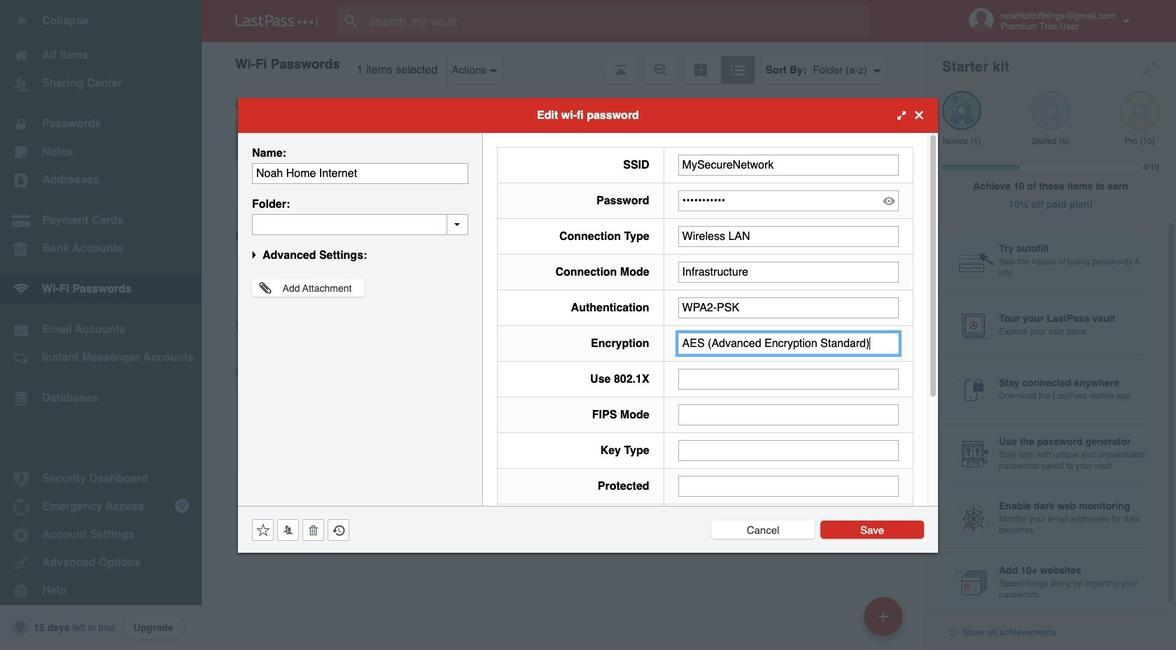 Task type: locate. For each thing, give the bounding box(es) containing it.
lastpass image
[[235, 15, 318, 27]]

new item navigation
[[859, 593, 911, 650]]

new item image
[[879, 612, 888, 621]]

None text field
[[678, 154, 899, 175], [678, 226, 899, 247], [678, 261, 899, 282], [678, 297, 899, 318], [678, 333, 899, 354], [678, 440, 899, 461], [678, 476, 899, 497], [678, 154, 899, 175], [678, 226, 899, 247], [678, 261, 899, 282], [678, 297, 899, 318], [678, 333, 899, 354], [678, 440, 899, 461], [678, 476, 899, 497]]

None text field
[[252, 163, 468, 184], [252, 214, 468, 235], [678, 369, 899, 390], [678, 404, 899, 425], [252, 163, 468, 184], [252, 214, 468, 235], [678, 369, 899, 390], [678, 404, 899, 425]]

None password field
[[678, 190, 899, 211]]

dialog
[[238, 98, 938, 642]]



Task type: describe. For each thing, give the bounding box(es) containing it.
vault options navigation
[[202, 42, 925, 84]]

Search search field
[[337, 6, 897, 36]]

search my vault text field
[[337, 6, 897, 36]]

main navigation navigation
[[0, 0, 202, 650]]



